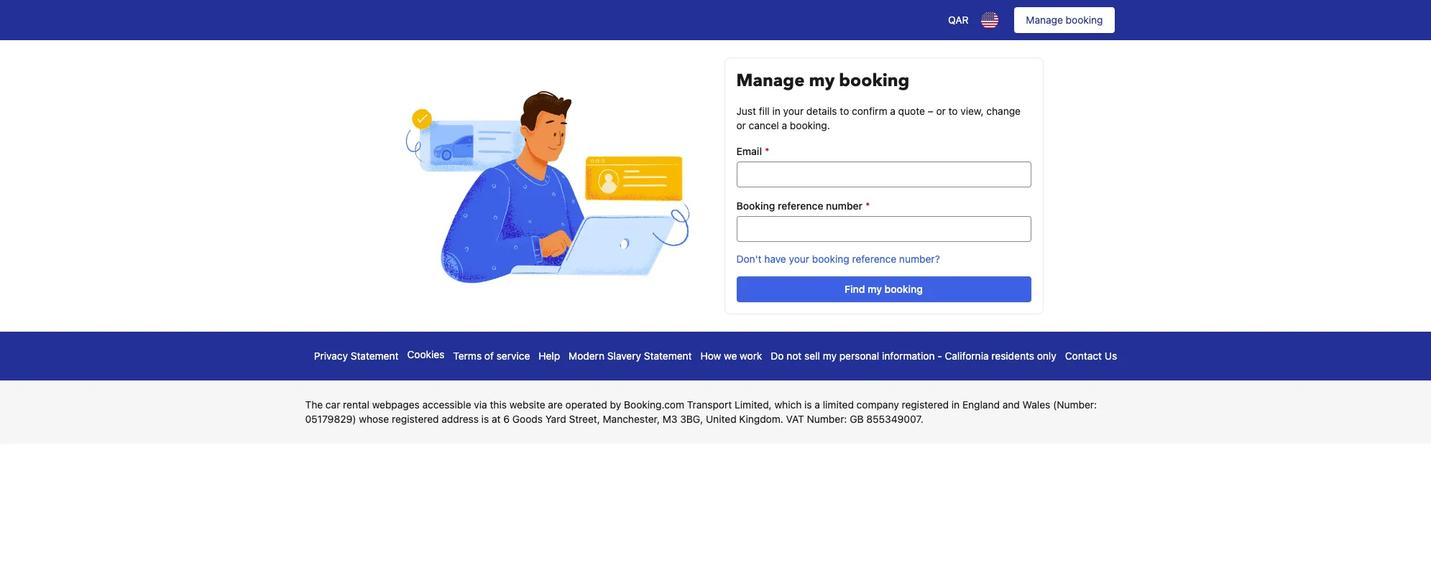 Task type: describe. For each thing, give the bounding box(es) containing it.
modern
[[569, 350, 605, 362]]

reference inside button
[[852, 253, 897, 265]]

which
[[775, 399, 802, 411]]

us
[[1105, 350, 1118, 362]]

1 horizontal spatial registered
[[902, 399, 949, 411]]

california
[[945, 350, 989, 362]]

website
[[510, 399, 546, 411]]

united
[[706, 414, 737, 426]]

england
[[963, 399, 1000, 411]]

help link
[[539, 350, 560, 362]]

0 horizontal spatial or
[[737, 119, 746, 132]]

whose
[[359, 414, 389, 426]]

manage for manage my booking
[[737, 69, 805, 93]]

just
[[737, 105, 756, 117]]

manage booking button
[[1015, 7, 1115, 33]]

wales
[[1023, 399, 1051, 411]]

sell
[[805, 350, 820, 362]]

terms
[[453, 350, 482, 362]]

limited,
[[735, 399, 772, 411]]

view,
[[961, 105, 984, 117]]

company
[[857, 399, 899, 411]]

residents
[[992, 350, 1035, 362]]

are
[[548, 399, 563, 411]]

webpages
[[372, 399, 420, 411]]

booking.
[[790, 119, 830, 132]]

how we work link
[[701, 350, 763, 362]]

don't have your booking reference number? button
[[737, 253, 1032, 265]]

1 vertical spatial registered
[[392, 414, 439, 426]]

address
[[442, 414, 479, 426]]

booking inside find my booking button
[[885, 283, 923, 296]]

of
[[485, 350, 494, 362]]

don't have your booking reference number?
[[737, 253, 940, 265]]

the car rental webpages accessible via this website are operated by booking.com transport limited, which is a limited company registered in england and wales (number: 05179829) whose registered address is at 6 goods yard street, manchester, m3 3bg, united kingdom. vat number: gb 855349007.
[[305, 399, 1097, 426]]

help
[[539, 350, 560, 362]]

this
[[490, 399, 507, 411]]

find my booking button
[[737, 277, 1032, 303]]

privacy statement link
[[314, 350, 399, 362]]

not
[[787, 350, 802, 362]]

at
[[492, 414, 501, 426]]

gb
[[850, 414, 864, 426]]

0 vertical spatial or
[[937, 105, 946, 117]]

in inside just fill in your details to confirm a quote – or to view, change or cancel a booking.
[[773, 105, 781, 117]]

0 horizontal spatial *
[[765, 145, 770, 157]]

footer containing cookies
[[0, 332, 1432, 444]]

-
[[938, 350, 943, 362]]

have
[[765, 253, 787, 265]]

booking reference number *
[[737, 200, 871, 212]]

do
[[771, 350, 784, 362]]

contact us
[[1066, 350, 1118, 362]]

booking.com
[[624, 399, 685, 411]]

terms of service link
[[453, 350, 530, 362]]

a for limited
[[815, 399, 820, 411]]

car
[[326, 399, 340, 411]]

modern slavery statement link
[[569, 350, 692, 362]]

how
[[701, 350, 722, 362]]

number
[[826, 200, 863, 212]]

number?
[[900, 253, 940, 265]]

slavery
[[608, 350, 641, 362]]

vat
[[786, 414, 805, 426]]

change
[[987, 105, 1021, 117]]

0 vertical spatial is
[[805, 399, 812, 411]]

qar button
[[946, 7, 975, 33]]

a for booking.
[[782, 119, 788, 132]]

how we work
[[701, 350, 763, 362]]

email *
[[737, 145, 770, 157]]

6
[[504, 414, 510, 426]]

cancel
[[749, 119, 779, 132]]

kingdom.
[[740, 414, 784, 426]]

transport
[[687, 399, 732, 411]]

and
[[1003, 399, 1020, 411]]

find
[[845, 283, 865, 296]]

do not sell my personal information - california residents only
[[771, 350, 1057, 362]]



Task type: vqa. For each thing, say whether or not it's contained in the screenshot.
second Statement from left
yes



Task type: locate. For each thing, give the bounding box(es) containing it.
find my booking
[[845, 283, 923, 296]]

manage for manage booking
[[1026, 14, 1063, 26]]

statement left "how"
[[644, 350, 692, 362]]

manage
[[1026, 14, 1063, 26], [737, 69, 805, 93]]

* right number
[[866, 200, 871, 212]]

work
[[740, 350, 763, 362]]

booking
[[737, 200, 775, 212]]

operated
[[566, 399, 608, 411]]

0 vertical spatial in
[[773, 105, 781, 117]]

contact us link
[[1066, 350, 1118, 362]]

a up the number: in the right of the page
[[815, 399, 820, 411]]

0 horizontal spatial a
[[782, 119, 788, 132]]

05179829)
[[305, 414, 356, 426]]

quote
[[899, 105, 925, 117]]

fill
[[759, 105, 770, 117]]

confirm
[[852, 105, 888, 117]]

details
[[807, 105, 837, 117]]

–
[[928, 105, 934, 117]]

booking
[[1066, 14, 1103, 26], [839, 69, 910, 93], [812, 253, 850, 265], [885, 283, 923, 296]]

cookies
[[407, 349, 445, 361]]

in left england
[[952, 399, 960, 411]]

we
[[724, 350, 737, 362]]

manage booking
[[1026, 14, 1103, 26]]

0 horizontal spatial reference
[[778, 200, 824, 212]]

my for manage
[[809, 69, 835, 93]]

is left at
[[482, 414, 489, 426]]

2 statement from the left
[[644, 350, 692, 362]]

1 horizontal spatial statement
[[644, 350, 692, 362]]

2 horizontal spatial a
[[890, 105, 896, 117]]

0 vertical spatial manage
[[1026, 14, 1063, 26]]

booking inside 'don't have your booking reference number?' button
[[812, 253, 850, 265]]

1 vertical spatial manage
[[737, 69, 805, 93]]

or
[[937, 105, 946, 117], [737, 119, 746, 132]]

in
[[773, 105, 781, 117], [952, 399, 960, 411]]

1 vertical spatial a
[[782, 119, 788, 132]]

1 vertical spatial your
[[789, 253, 810, 265]]

privacy
[[314, 350, 348, 362]]

1 horizontal spatial or
[[937, 105, 946, 117]]

your inside just fill in your details to confirm a quote – or to view, change or cancel a booking.
[[784, 105, 804, 117]]

1 vertical spatial *
[[866, 200, 871, 212]]

by
[[610, 399, 622, 411]]

just fill in your details to confirm a quote – or to view, change or cancel a booking.
[[737, 105, 1021, 132]]

the
[[305, 399, 323, 411]]

modern slavery statement
[[569, 350, 692, 362]]

manage up fill
[[737, 69, 805, 93]]

banner
[[0, 0, 1432, 40]]

registered down webpages
[[392, 414, 439, 426]]

3bg,
[[680, 414, 703, 426]]

rental
[[343, 399, 370, 411]]

number:
[[807, 414, 847, 426]]

is right which
[[805, 399, 812, 411]]

your inside button
[[789, 253, 810, 265]]

my inside footer
[[823, 350, 837, 362]]

reference up find my booking
[[852, 253, 897, 265]]

your
[[784, 105, 804, 117], [789, 253, 810, 265]]

booking inside manage booking button
[[1066, 14, 1103, 26]]

1 horizontal spatial reference
[[852, 253, 897, 265]]

0 horizontal spatial to
[[840, 105, 850, 117]]

street,
[[569, 414, 600, 426]]

0 vertical spatial *
[[765, 145, 770, 157]]

your up "booking."
[[784, 105, 804, 117]]

0 horizontal spatial is
[[482, 414, 489, 426]]

don't
[[737, 253, 762, 265]]

0 vertical spatial reference
[[778, 200, 824, 212]]

or right –
[[937, 105, 946, 117]]

2 vertical spatial my
[[823, 350, 837, 362]]

manchester,
[[603, 414, 660, 426]]

registered
[[902, 399, 949, 411], [392, 414, 439, 426]]

to right the details
[[840, 105, 850, 117]]

manage right 'us language icon'
[[1026, 14, 1063, 26]]

my up the details
[[809, 69, 835, 93]]

1 horizontal spatial manage
[[1026, 14, 1063, 26]]

m3
[[663, 414, 678, 426]]

banner containing qar
[[0, 0, 1432, 40]]

manage inside button
[[1026, 14, 1063, 26]]

*
[[765, 145, 770, 157], [866, 200, 871, 212]]

us language icon image
[[982, 12, 999, 29]]

to left view, at the top of page
[[949, 105, 958, 117]]

personal
[[840, 350, 880, 362]]

reference left number
[[778, 200, 824, 212]]

in inside the car rental webpages accessible via this website are operated by booking.com transport limited, which is a limited company registered in england and wales (number: 05179829) whose registered address is at 6 goods yard street, manchester, m3 3bg, united kingdom. vat number: gb 855349007.
[[952, 399, 960, 411]]

0 horizontal spatial manage
[[737, 69, 805, 93]]

reference
[[778, 200, 824, 212], [852, 253, 897, 265]]

(number:
[[1054, 399, 1097, 411]]

1 vertical spatial is
[[482, 414, 489, 426]]

via
[[474, 399, 487, 411]]

information
[[882, 350, 935, 362]]

is
[[805, 399, 812, 411], [482, 414, 489, 426]]

1 horizontal spatial *
[[866, 200, 871, 212]]

1 vertical spatial or
[[737, 119, 746, 132]]

a
[[890, 105, 896, 117], [782, 119, 788, 132], [815, 399, 820, 411]]

qar
[[949, 14, 969, 26]]

0 vertical spatial your
[[784, 105, 804, 117]]

1 horizontal spatial to
[[949, 105, 958, 117]]

1 vertical spatial in
[[952, 399, 960, 411]]

footer
[[0, 332, 1432, 444]]

855349007.
[[867, 414, 924, 426]]

2 vertical spatial a
[[815, 399, 820, 411]]

my inside button
[[868, 283, 882, 296]]

my right 'find'
[[868, 283, 882, 296]]

0 horizontal spatial in
[[773, 105, 781, 117]]

statement right privacy
[[351, 350, 399, 362]]

my
[[809, 69, 835, 93], [868, 283, 882, 296], [823, 350, 837, 362]]

1 to from the left
[[840, 105, 850, 117]]

goods
[[513, 414, 543, 426]]

your right the have
[[789, 253, 810, 265]]

cookies button
[[407, 349, 445, 361]]

0 vertical spatial a
[[890, 105, 896, 117]]

service
[[497, 350, 530, 362]]

only
[[1037, 350, 1057, 362]]

email
[[737, 145, 762, 157]]

0 vertical spatial registered
[[902, 399, 949, 411]]

2 to from the left
[[949, 105, 958, 117]]

accessible
[[423, 399, 471, 411]]

my right sell
[[823, 350, 837, 362]]

in right fill
[[773, 105, 781, 117]]

1 horizontal spatial is
[[805, 399, 812, 411]]

1 vertical spatial my
[[868, 283, 882, 296]]

manage my booking
[[737, 69, 910, 93]]

privacy statement
[[314, 350, 399, 362]]

limited
[[823, 399, 854, 411]]

yard
[[546, 414, 566, 426]]

contact
[[1066, 350, 1102, 362]]

or down just
[[737, 119, 746, 132]]

1 vertical spatial reference
[[852, 253, 897, 265]]

do not sell my personal information - california residents only link
[[771, 350, 1057, 362]]

1 statement from the left
[[351, 350, 399, 362]]

0 horizontal spatial statement
[[351, 350, 399, 362]]

terms of service
[[453, 350, 530, 362]]

a right cancel
[[782, 119, 788, 132]]

a left quote
[[890, 105, 896, 117]]

my for find
[[868, 283, 882, 296]]

1 horizontal spatial in
[[952, 399, 960, 411]]

0 vertical spatial my
[[809, 69, 835, 93]]

None field
[[737, 162, 1032, 188], [737, 216, 1032, 242], [737, 162, 1032, 188], [737, 216, 1032, 242]]

1 horizontal spatial a
[[815, 399, 820, 411]]

0 horizontal spatial registered
[[392, 414, 439, 426]]

* right email at the top
[[765, 145, 770, 157]]

a inside the car rental webpages accessible via this website are operated by booking.com transport limited, which is a limited company registered in england and wales (number: 05179829) whose registered address is at 6 goods yard street, manchester, m3 3bg, united kingdom. vat number: gb 855349007.
[[815, 399, 820, 411]]

registered up 855349007.
[[902, 399, 949, 411]]



